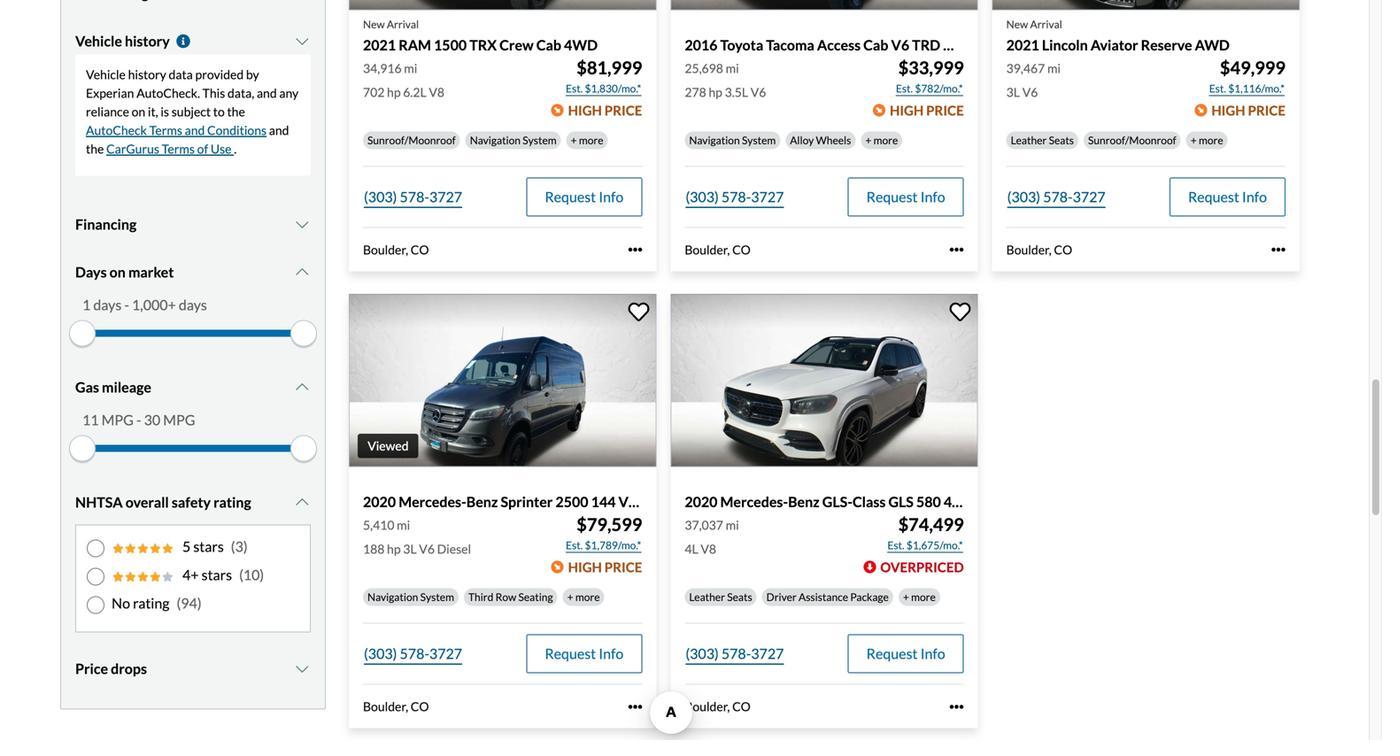 Task type: describe. For each thing, give the bounding box(es) containing it.
subject
[[172, 104, 211, 119]]

ram
[[399, 36, 431, 53]]

to
[[213, 104, 225, 119]]

and inside and the
[[269, 123, 289, 138]]

road
[[967, 36, 1000, 53]]

system for $33,999
[[742, 134, 776, 147]]

+ more down est. $1,116/mo.* button
[[1191, 134, 1224, 147]]

reserve
[[1141, 36, 1193, 53]]

by
[[246, 67, 259, 82]]

$81,999 est. $1,830/mo.*
[[566, 57, 642, 95]]

2016 toyota tacoma access cab v6 trd off road 4wd
[[685, 36, 1037, 53]]

144
[[591, 493, 616, 511]]

37,037 mi 4l v8
[[685, 518, 739, 557]]

5,410
[[363, 518, 395, 533]]

high price for $79,599
[[568, 559, 642, 575]]

gas
[[75, 379, 99, 396]]

silver 2021 lincoln aviator reserve awd suv / crossover all-wheel drive automatic image
[[993, 0, 1300, 10]]

(303) 578-3727 button for $79,599
[[363, 635, 463, 674]]

request info button for $79,599
[[526, 635, 642, 674]]

11 mpg - 30 mpg
[[82, 411, 195, 429]]

(303) for $33,999
[[686, 188, 719, 205]]

alloy
[[790, 134, 814, 147]]

arrival for $81,999
[[387, 17, 419, 30]]

use
[[211, 141, 232, 156]]

row
[[496, 591, 517, 604]]

est. for $79,599
[[566, 539, 583, 552]]

$49,999 est. $1,116/mo.*
[[1210, 57, 1286, 95]]

experian
[[86, 86, 134, 101]]

hp for $33,999
[[709, 85, 723, 100]]

third row seating
[[468, 591, 553, 604]]

(303) for $79,599
[[364, 645, 397, 663]]

request for $79,599
[[545, 645, 596, 663]]

system for $79,599
[[420, 591, 454, 604]]

toyota
[[721, 36, 764, 53]]

price
[[75, 660, 108, 678]]

is
[[161, 104, 169, 119]]

1 days - 1,000+ days
[[82, 296, 207, 314]]

3727 for $33,999
[[751, 188, 784, 205]]

boulder, for $74,499
[[685, 699, 730, 714]]

navigation system for $79,599
[[368, 591, 454, 604]]

$1,116/mo.*
[[1229, 82, 1285, 95]]

data
[[169, 67, 193, 82]]

cargurus terms of use link
[[106, 141, 234, 156]]

price drops
[[75, 660, 147, 678]]

11
[[82, 411, 99, 429]]

co for $79,599
[[411, 699, 429, 714]]

1 vertical spatial rating
[[133, 595, 170, 612]]

$33,999 est. $782/mo.*
[[896, 57, 964, 95]]

request info for $33,999
[[867, 188, 946, 205]]

2 horizontal spatial 4wd
[[1003, 36, 1037, 53]]

on inside "vehicle history data provided by experian autocheck. this data, and any reliance on it, is subject to the autocheck terms and conditions"
[[132, 104, 145, 119]]

lincoln
[[1042, 36, 1088, 53]]

1 vertical spatial terms
[[162, 141, 195, 156]]

aviator
[[1091, 36, 1139, 53]]

ellipsis h image for $74,499
[[950, 700, 964, 714]]

vehicle history
[[75, 32, 170, 50]]

gas mileage
[[75, 379, 151, 396]]

.
[[234, 141, 237, 156]]

est. for $49,999
[[1210, 82, 1227, 95]]

co for $33,999
[[733, 242, 751, 257]]

white 2020 mercedes-benz gls-class gls 580 4matic awd suv / crossover all-wheel drive automatic image
[[671, 294, 978, 467]]

2 ellipsis h image from the left
[[1272, 243, 1286, 257]]

price for $79,599
[[605, 559, 642, 575]]

request info for $79,599
[[545, 645, 624, 663]]

chevron down image for gas mileage
[[294, 380, 311, 395]]

provided
[[195, 67, 244, 82]]

diamond black crystal pearlcoat 2021 ram 1500 trx crew cab 4wd pickup truck all-wheel drive automatic image
[[349, 0, 657, 10]]

$81,999
[[577, 57, 642, 78]]

est. $1,675/mo.* button
[[887, 537, 964, 555]]

high price for $81,999
[[568, 102, 642, 118]]

driver assistance package
[[767, 591, 889, 604]]

high price for $33,999
[[890, 102, 964, 118]]

high for $81,999
[[568, 102, 602, 118]]

$49,999
[[1220, 57, 1286, 78]]

info circle image
[[174, 34, 192, 48]]

gas mileage button
[[75, 365, 311, 410]]

(303) 578-3727 for $74,499
[[686, 645, 784, 663]]

van
[[773, 493, 798, 511]]

conditions
[[207, 123, 267, 138]]

278
[[685, 85, 707, 100]]

hp for $81,999
[[387, 85, 401, 100]]

more for $33,999
[[874, 134, 898, 147]]

vehicle for vehicle history data provided by experian autocheck. this data, and any reliance on it, is subject to the autocheck terms and conditions
[[86, 67, 126, 82]]

578- for $79,599
[[400, 645, 429, 663]]

est. $1,830/mo.* button
[[565, 80, 642, 97]]

nhtsa overall safety rating button
[[75, 481, 311, 525]]

no rating (94)
[[112, 595, 202, 612]]

3l inside 39,467 mi 3l v6
[[1007, 85, 1020, 100]]

and left any
[[257, 86, 277, 101]]

request info button for $33,999
[[848, 178, 964, 217]]

class
[[853, 493, 886, 511]]

it,
[[148, 104, 158, 119]]

benz for $74,499
[[788, 493, 820, 511]]

(303) 578-3727 button for $33,999
[[685, 178, 785, 217]]

cargurus
[[106, 141, 159, 156]]

stars for 5 stars
[[193, 538, 224, 555]]

mi for $79,599
[[397, 518, 410, 533]]

+ for $74,499
[[903, 591, 909, 604]]

+ more down est. $1,830/mo.* button
[[571, 134, 604, 147]]

2016
[[685, 36, 718, 53]]

(3)
[[231, 538, 248, 555]]

gray 2020 mercedes-benz sprinter 2500 144 v6 high roof passenger van 4wd van four-wheel drive automatic image
[[349, 294, 657, 467]]

$1,830/mo.*
[[585, 82, 642, 95]]

arrival for $49,999
[[1031, 17, 1063, 30]]

crew
[[500, 36, 534, 53]]

viewed
[[368, 439, 409, 454]]

of
[[197, 141, 208, 156]]

data,
[[228, 86, 254, 101]]

1 horizontal spatial system
[[523, 134, 557, 147]]

info for $79,599
[[599, 645, 624, 663]]

rating inside dropdown button
[[214, 494, 251, 511]]

4l
[[685, 542, 698, 557]]

no
[[112, 595, 130, 612]]

1 horizontal spatial 4wd
[[800, 493, 834, 511]]

+ for $79,599
[[567, 591, 574, 604]]

mercedes- for $74,499
[[721, 493, 788, 511]]

1 chevron down image from the top
[[294, 34, 311, 48]]

more for $74,499
[[911, 591, 936, 604]]

days on market button
[[75, 250, 311, 295]]

high for $49,999
[[1212, 102, 1246, 118]]

4wd inside new arrival 2021 ram 1500 trx crew cab 4wd
[[564, 36, 598, 53]]

$1,789/mo.*
[[585, 539, 642, 552]]

chevron down image for financing
[[294, 218, 311, 232]]

30
[[144, 411, 160, 429]]

2500
[[556, 493, 589, 511]]

3727 for $79,599
[[429, 645, 462, 663]]

reliance
[[86, 104, 129, 119]]

navigation system for $33,999
[[689, 134, 776, 147]]

6.2l
[[403, 85, 427, 100]]

2020 for $79,599
[[363, 493, 396, 511]]

5
[[182, 538, 191, 555]]

boulder, for $33,999
[[685, 242, 730, 257]]

v6 for 25,698 mi 278 hp 3.5l v6
[[751, 85, 766, 100]]

new arrival 2021 lincoln aviator reserve awd
[[1007, 17, 1230, 53]]

25,698
[[685, 61, 724, 76]]

on inside dropdown button
[[110, 264, 126, 281]]

2021 for $81,999
[[363, 36, 396, 53]]

leather for sunroof/moonroof
[[1011, 134, 1047, 147]]

roof
[[672, 493, 703, 511]]

request info for $74,499
[[867, 645, 946, 663]]

$782/mo.*
[[915, 82, 963, 95]]

2 days from the left
[[179, 296, 207, 314]]

autocheck
[[86, 123, 147, 138]]

leather for driver assistance package
[[689, 591, 725, 604]]

benz for $79,599
[[467, 493, 498, 511]]

+ for $33,999
[[866, 134, 872, 147]]

chevron down image for price drops
[[294, 662, 311, 676]]

v6 inside 39,467 mi 3l v6
[[1023, 85, 1038, 100]]

chevron down image for days on market
[[294, 265, 311, 280]]

high for $33,999
[[890, 102, 924, 118]]

4+
[[182, 566, 199, 584]]

sprinter
[[501, 493, 553, 511]]

est. for $74,499
[[888, 539, 905, 552]]

seating
[[519, 591, 553, 604]]

and the
[[86, 123, 289, 156]]

mi for $33,999
[[726, 61, 739, 76]]

25,698 mi 278 hp 3.5l v6
[[685, 61, 766, 100]]

v6 for 5,410 mi 188 hp 3l v6 diesel
[[419, 542, 435, 557]]

price drops button
[[75, 647, 311, 691]]

v8 inside 37,037 mi 4l v8
[[701, 542, 717, 557]]



Task type: locate. For each thing, give the bounding box(es) containing it.
3727
[[429, 188, 462, 205], [751, 188, 784, 205], [1073, 188, 1106, 205], [429, 645, 462, 663], [751, 645, 784, 663]]

mi down lincoln
[[1048, 61, 1061, 76]]

2 chevron down image from the top
[[294, 496, 311, 510]]

arrival inside 'new arrival 2021 lincoln aviator reserve awd'
[[1031, 17, 1063, 30]]

est. inside $33,999 est. $782/mo.*
[[896, 82, 913, 95]]

2 sunroof/moonroof from the left
[[1088, 134, 1177, 147]]

+
[[571, 134, 577, 147], [866, 134, 872, 147], [1191, 134, 1197, 147], [567, 591, 574, 604], [903, 591, 909, 604]]

1 horizontal spatial seats
[[1049, 134, 1074, 147]]

mercedes- up 5,410 mi 188 hp 3l v6 diesel
[[399, 493, 467, 511]]

+ more down overpriced
[[903, 591, 936, 604]]

package
[[851, 591, 889, 604]]

0 vertical spatial 3l
[[1007, 85, 1020, 100]]

hp inside '25,698 mi 278 hp 3.5l v6'
[[709, 85, 723, 100]]

mileage
[[102, 379, 151, 396]]

v6 for 2016 toyota tacoma access cab v6 trd off road 4wd
[[891, 36, 910, 53]]

navigation system
[[470, 134, 557, 147], [689, 134, 776, 147], [368, 591, 454, 604]]

2020 mercedes-benz sprinter 2500 144 v6 high roof passenger van 4wd
[[363, 493, 834, 511]]

v6 left diesel
[[419, 542, 435, 557]]

est. inside the $49,999 est. $1,116/mo.*
[[1210, 82, 1227, 95]]

and
[[257, 86, 277, 101], [185, 123, 205, 138], [269, 123, 289, 138]]

high price down est. $1,116/mo.* button
[[1212, 102, 1286, 118]]

+ more right wheels
[[866, 134, 898, 147]]

mercedes- for $79,599
[[399, 493, 467, 511]]

34,916 mi 702 hp 6.2l v8
[[363, 61, 445, 100]]

the inside and the
[[86, 141, 104, 156]]

1 vertical spatial history
[[128, 67, 166, 82]]

request info button for $74,499
[[848, 635, 964, 674]]

v6 right 3.5l
[[751, 85, 766, 100]]

the
[[227, 104, 245, 119], [86, 141, 104, 156]]

price down the $1,830/mo.*
[[605, 102, 642, 118]]

new up 39,467
[[1007, 17, 1028, 30]]

0 vertical spatial rating
[[214, 494, 251, 511]]

1 horizontal spatial navigation
[[470, 134, 521, 147]]

3727 for $74,499
[[751, 645, 784, 663]]

new inside new arrival 2021 ram 1500 trx crew cab 4wd
[[363, 17, 385, 30]]

3l inside 5,410 mi 188 hp 3l v6 diesel
[[403, 542, 417, 557]]

high price down est. $1,789/mo.* button
[[568, 559, 642, 575]]

+ more for $33,999
[[866, 134, 898, 147]]

cab inside new arrival 2021 ram 1500 trx crew cab 4wd
[[536, 36, 561, 53]]

0 vertical spatial the
[[227, 104, 245, 119]]

boulder, co for $79,599
[[363, 699, 429, 714]]

high down est. $1,830/mo.* button
[[568, 102, 602, 118]]

(303) 578-3727 for $33,999
[[686, 188, 784, 205]]

0 vertical spatial stars
[[193, 538, 224, 555]]

chevron down image for nhtsa overall safety rating
[[294, 496, 311, 510]]

mi for $49,999
[[1048, 61, 1061, 76]]

2 mpg from the left
[[163, 411, 195, 429]]

0 horizontal spatial new
[[363, 17, 385, 30]]

more down est. $1,830/mo.* button
[[579, 134, 604, 147]]

0 horizontal spatial days
[[93, 296, 122, 314]]

0 horizontal spatial 2020
[[363, 493, 396, 511]]

0 horizontal spatial ellipsis h image
[[950, 243, 964, 257]]

0 horizontal spatial sunroof/moonroof
[[368, 134, 456, 147]]

1 horizontal spatial 2021
[[1007, 36, 1040, 53]]

cargurus terms of use .
[[106, 141, 237, 156]]

1 horizontal spatial -
[[136, 411, 141, 429]]

0 vertical spatial awd
[[1195, 36, 1230, 53]]

the right to
[[227, 104, 245, 119]]

1 horizontal spatial navigation system
[[470, 134, 557, 147]]

price for $49,999
[[1248, 102, 1286, 118]]

1 horizontal spatial benz
[[788, 493, 820, 511]]

high price
[[568, 102, 642, 118], [890, 102, 964, 118], [1212, 102, 1286, 118], [568, 559, 642, 575]]

0 horizontal spatial mpg
[[102, 411, 134, 429]]

est. for $33,999
[[896, 82, 913, 95]]

1 vertical spatial leather
[[689, 591, 725, 604]]

the down autocheck
[[86, 141, 104, 156]]

vehicle for vehicle history
[[75, 32, 122, 50]]

v6 down 39,467
[[1023, 85, 1038, 100]]

seats for sunroof/moonroof
[[1049, 134, 1074, 147]]

est. for $81,999
[[566, 82, 583, 95]]

chevron down image inside price drops dropdown button
[[294, 662, 311, 676]]

gls
[[889, 493, 914, 511]]

financing button
[[75, 202, 311, 247]]

rating
[[214, 494, 251, 511], [133, 595, 170, 612]]

v6
[[891, 36, 910, 53], [751, 85, 766, 100], [1023, 85, 1038, 100], [619, 493, 637, 511], [419, 542, 435, 557]]

0 horizontal spatial navigation system
[[368, 591, 454, 604]]

mi up 3.5l
[[726, 61, 739, 76]]

2 2020 from the left
[[685, 493, 718, 511]]

high for $79,599
[[568, 559, 602, 575]]

1 vertical spatial on
[[110, 264, 126, 281]]

terms down "autocheck terms and conditions" link
[[162, 141, 195, 156]]

2 cab from the left
[[864, 36, 889, 53]]

v8
[[429, 85, 445, 100], [701, 542, 717, 557]]

new up 34,916
[[363, 17, 385, 30]]

seats down 39,467 mi 3l v6
[[1049, 134, 1074, 147]]

2021 inside 'new arrival 2021 lincoln aviator reserve awd'
[[1007, 36, 1040, 53]]

0 horizontal spatial 2021
[[363, 36, 396, 53]]

gls-
[[823, 493, 853, 511]]

est. $1,116/mo.* button
[[1209, 80, 1286, 97]]

awd right reserve
[[1195, 36, 1230, 53]]

terms down is
[[149, 123, 182, 138]]

mpg
[[102, 411, 134, 429], [163, 411, 195, 429]]

39,467 mi 3l v6
[[1007, 61, 1061, 100]]

on right days
[[110, 264, 126, 281]]

2021 up 34,916
[[363, 36, 396, 53]]

3.5l
[[725, 85, 748, 100]]

more down est. $1,116/mo.* button
[[1199, 134, 1224, 147]]

sunroof/moonroof
[[368, 134, 456, 147], [1088, 134, 1177, 147]]

navigation
[[470, 134, 521, 147], [689, 134, 740, 147], [368, 591, 418, 604]]

leather seats down 39,467 mi 3l v6
[[1011, 134, 1074, 147]]

578- for $33,999
[[722, 188, 751, 205]]

info
[[599, 188, 624, 205], [921, 188, 946, 205], [1243, 188, 1267, 205], [599, 645, 624, 663], [921, 645, 946, 663]]

3 chevron down image from the top
[[294, 380, 311, 395]]

v8 right '6.2l'
[[429, 85, 445, 100]]

0 horizontal spatial the
[[86, 141, 104, 156]]

arrival inside new arrival 2021 ram 1500 trx crew cab 4wd
[[387, 17, 419, 30]]

seats
[[1049, 134, 1074, 147], [727, 591, 753, 604]]

2021 inside new arrival 2021 ram 1500 trx crew cab 4wd
[[363, 36, 396, 53]]

2 new from the left
[[1007, 17, 1028, 30]]

rating right no in the bottom of the page
[[133, 595, 170, 612]]

1 vertical spatial v8
[[701, 542, 717, 557]]

3l
[[1007, 85, 1020, 100], [403, 542, 417, 557]]

1 mercedes- from the left
[[399, 493, 467, 511]]

stars
[[193, 538, 224, 555], [202, 566, 232, 584]]

0 horizontal spatial awd
[[1000, 493, 1034, 511]]

cab right crew
[[536, 36, 561, 53]]

nhtsa overall safety rating
[[75, 494, 251, 511]]

terms
[[149, 123, 182, 138], [162, 141, 195, 156]]

leather seats for driver assistance package
[[689, 591, 753, 604]]

leather down 4l at the bottom
[[689, 591, 725, 604]]

on left it,
[[132, 104, 145, 119]]

0 horizontal spatial mercedes-
[[399, 493, 467, 511]]

1 vertical spatial vehicle
[[86, 67, 126, 82]]

0 horizontal spatial v8
[[429, 85, 445, 100]]

0 vertical spatial chevron down image
[[294, 265, 311, 280]]

0 horizontal spatial seats
[[727, 591, 753, 604]]

4wd up the $81,999 at left top
[[564, 36, 598, 53]]

est. inside $79,599 est. $1,789/mo.*
[[566, 539, 583, 552]]

4wd right van on the right bottom
[[800, 493, 834, 511]]

mi down ram
[[404, 61, 417, 76]]

2 horizontal spatial system
[[742, 134, 776, 147]]

0 horizontal spatial rating
[[133, 595, 170, 612]]

leather down 39,467 mi 3l v6
[[1011, 134, 1047, 147]]

days on market
[[75, 264, 174, 281]]

overall
[[126, 494, 169, 511]]

history for vehicle history
[[125, 32, 170, 50]]

est. $1,789/mo.* button
[[565, 537, 642, 555]]

new for $81,999
[[363, 17, 385, 30]]

more right wheels
[[874, 134, 898, 147]]

leather seats down 4l at the bottom
[[689, 591, 753, 604]]

1 new from the left
[[363, 17, 385, 30]]

0 horizontal spatial leather
[[689, 591, 725, 604]]

mi down passenger on the right of page
[[726, 518, 739, 533]]

1,000+
[[132, 296, 176, 314]]

2021 up 39,467
[[1007, 36, 1040, 53]]

1 ellipsis h image from the left
[[950, 243, 964, 257]]

high price down est. $782/mo.* button
[[890, 102, 964, 118]]

1 vertical spatial stars
[[202, 566, 232, 584]]

0 horizontal spatial 3l
[[403, 542, 417, 557]]

benz left sprinter
[[467, 493, 498, 511]]

1 mpg from the left
[[102, 411, 134, 429]]

benz
[[467, 493, 498, 511], [788, 493, 820, 511]]

arrival up ram
[[387, 17, 419, 30]]

mi inside 39,467 mi 3l v6
[[1048, 61, 1061, 76]]

(303) 578-3727 for $79,599
[[364, 645, 462, 663]]

1 horizontal spatial sunroof/moonroof
[[1088, 134, 1177, 147]]

4wd up 39,467
[[1003, 36, 1037, 53]]

2020 mercedes-benz gls-class gls 580 4matic awd
[[685, 493, 1034, 511]]

tacoma
[[766, 36, 815, 53]]

3l right 188
[[403, 542, 417, 557]]

702
[[363, 85, 385, 100]]

ellipsis h image
[[950, 243, 964, 257], [1272, 243, 1286, 257]]

stars for 4+ stars
[[202, 566, 232, 584]]

1 horizontal spatial leather
[[1011, 134, 1047, 147]]

mercedes-
[[399, 493, 467, 511], [721, 493, 788, 511]]

est. left the $1,830/mo.*
[[566, 82, 583, 95]]

0 horizontal spatial benz
[[467, 493, 498, 511]]

info for $33,999
[[921, 188, 946, 205]]

boulder, co for $33,999
[[685, 242, 751, 257]]

chevron down image
[[294, 34, 311, 48], [294, 218, 311, 232], [294, 380, 311, 395], [294, 662, 311, 676]]

1 horizontal spatial awd
[[1195, 36, 1230, 53]]

2 2021 from the left
[[1007, 36, 1040, 53]]

history for vehicle history data provided by experian autocheck. this data, and any reliance on it, is subject to the autocheck terms and conditions
[[128, 67, 166, 82]]

+ more for $79,599
[[567, 591, 600, 604]]

stars right 5
[[193, 538, 224, 555]]

high price for $49,999
[[1212, 102, 1286, 118]]

new for $49,999
[[1007, 17, 1028, 30]]

est. left $1,116/mo.* on the top of the page
[[1210, 82, 1227, 95]]

mi inside 37,037 mi 4l v8
[[726, 518, 739, 533]]

(303) 578-3727
[[364, 188, 462, 205], [686, 188, 784, 205], [1008, 188, 1106, 205], [364, 645, 462, 663], [686, 645, 784, 663]]

1 vertical spatial -
[[136, 411, 141, 429]]

0 horizontal spatial 4wd
[[564, 36, 598, 53]]

hp inside 5,410 mi 188 hp 3l v6 diesel
[[387, 542, 401, 557]]

request for $33,999
[[867, 188, 918, 205]]

1 benz from the left
[[467, 493, 498, 511]]

high
[[568, 102, 602, 118], [890, 102, 924, 118], [1212, 102, 1246, 118], [568, 559, 602, 575]]

2020 up 37,037
[[685, 493, 718, 511]]

1 horizontal spatial v8
[[701, 542, 717, 557]]

mi
[[404, 61, 417, 76], [726, 61, 739, 76], [1048, 61, 1061, 76], [397, 518, 410, 533], [726, 518, 739, 533]]

benz left gls- at the bottom right of the page
[[788, 493, 820, 511]]

history inside "vehicle history data provided by experian autocheck. this data, and any reliance on it, is subject to the autocheck terms and conditions"
[[128, 67, 166, 82]]

0 vertical spatial vehicle
[[75, 32, 122, 50]]

hp inside 34,916 mi 702 hp 6.2l v8
[[387, 85, 401, 100]]

days down days on market dropdown button
[[179, 296, 207, 314]]

1 2020 from the left
[[363, 493, 396, 511]]

1 arrival from the left
[[387, 17, 419, 30]]

0 vertical spatial terms
[[149, 123, 182, 138]]

history up autocheck.
[[128, 67, 166, 82]]

0 horizontal spatial on
[[110, 264, 126, 281]]

diesel
[[437, 542, 471, 557]]

request for $74,499
[[867, 645, 918, 663]]

co for $74,499
[[733, 699, 751, 714]]

mi for $81,999
[[404, 61, 417, 76]]

2 mercedes- from the left
[[721, 493, 788, 511]]

2 horizontal spatial navigation
[[689, 134, 740, 147]]

vehicle inside "vehicle history data provided by experian autocheck. this data, and any reliance on it, is subject to the autocheck terms and conditions"
[[86, 67, 126, 82]]

580
[[917, 493, 941, 511]]

1 horizontal spatial 2020
[[685, 493, 718, 511]]

new inside 'new arrival 2021 lincoln aviator reserve awd'
[[1007, 17, 1028, 30]]

more down overpriced
[[911, 591, 936, 604]]

more for $79,599
[[576, 591, 600, 604]]

seats left driver
[[727, 591, 753, 604]]

(303) for $74,499
[[686, 645, 719, 663]]

est. up overpriced
[[888, 539, 905, 552]]

1 chevron down image from the top
[[294, 265, 311, 280]]

1 vertical spatial the
[[86, 141, 104, 156]]

rating right safety
[[214, 494, 251, 511]]

4 chevron down image from the top
[[294, 662, 311, 676]]

mi right 5,410
[[397, 518, 410, 533]]

1 vertical spatial seats
[[727, 591, 753, 604]]

awd inside 'new arrival 2021 lincoln aviator reserve awd'
[[1195, 36, 1230, 53]]

ellipsis h image for $79,599
[[628, 700, 642, 714]]

and down subject
[[185, 123, 205, 138]]

mi for $74,499
[[726, 518, 739, 533]]

1 cab from the left
[[536, 36, 561, 53]]

high down est. $1,116/mo.* button
[[1212, 102, 1246, 118]]

hp for $79,599
[[387, 542, 401, 557]]

1 horizontal spatial on
[[132, 104, 145, 119]]

0 vertical spatial v8
[[429, 85, 445, 100]]

seats for driver assistance package
[[727, 591, 753, 604]]

est. inside $81,999 est. $1,830/mo.*
[[566, 82, 583, 95]]

hp right '702'
[[387, 85, 401, 100]]

ellipsis h image
[[628, 243, 642, 257], [628, 700, 642, 714], [950, 700, 964, 714]]

- for mpg
[[136, 411, 141, 429]]

navigation for $33,999
[[689, 134, 740, 147]]

0 horizontal spatial -
[[124, 296, 129, 314]]

1 horizontal spatial mpg
[[163, 411, 195, 429]]

1 horizontal spatial days
[[179, 296, 207, 314]]

0 vertical spatial on
[[132, 104, 145, 119]]

1 horizontal spatial leather seats
[[1011, 134, 1074, 147]]

request
[[545, 188, 596, 205], [867, 188, 918, 205], [1189, 188, 1240, 205], [545, 645, 596, 663], [867, 645, 918, 663]]

price down $1,789/mo.*
[[605, 559, 642, 575]]

autocheck.
[[136, 86, 200, 101]]

1 horizontal spatial ellipsis h image
[[1272, 243, 1286, 257]]

1 horizontal spatial 3l
[[1007, 85, 1020, 100]]

white 2016 toyota tacoma access cab v6 trd off road 4wd pickup truck four-wheel drive automatic image
[[671, 0, 978, 10]]

arrival up lincoln
[[1031, 17, 1063, 30]]

1 horizontal spatial cab
[[864, 36, 889, 53]]

high down est. $1,789/mo.* button
[[568, 559, 602, 575]]

terms inside "vehicle history data provided by experian autocheck. this data, and any reliance on it, is subject to the autocheck terms and conditions"
[[149, 123, 182, 138]]

boulder, for $79,599
[[363, 699, 408, 714]]

(303)
[[364, 188, 397, 205], [686, 188, 719, 205], [1008, 188, 1041, 205], [364, 645, 397, 663], [686, 645, 719, 663]]

mpg right "30"
[[163, 411, 195, 429]]

0 horizontal spatial arrival
[[387, 17, 419, 30]]

price down $1,116/mo.* on the top of the page
[[1248, 102, 1286, 118]]

1 vertical spatial 3l
[[403, 542, 417, 557]]

on
[[132, 104, 145, 119], [110, 264, 126, 281]]

v6 inside 5,410 mi 188 hp 3l v6 diesel
[[419, 542, 435, 557]]

trd
[[912, 36, 941, 53]]

v8 right 4l at the bottom
[[701, 542, 717, 557]]

1 horizontal spatial new
[[1007, 17, 1028, 30]]

info for $74,499
[[921, 645, 946, 663]]

4matic
[[944, 493, 997, 511]]

1 sunroof/moonroof from the left
[[368, 134, 456, 147]]

+ more for $74,499
[[903, 591, 936, 604]]

hp right 188
[[387, 542, 401, 557]]

price down $782/mo.*
[[927, 102, 964, 118]]

2020 for $74,499
[[685, 493, 718, 511]]

0 vertical spatial leather seats
[[1011, 134, 1074, 147]]

- for days
[[124, 296, 129, 314]]

high
[[640, 493, 670, 511]]

high price down est. $1,830/mo.* button
[[568, 102, 642, 118]]

the inside "vehicle history data provided by experian autocheck. this data, and any reliance on it, is subject to the autocheck terms and conditions"
[[227, 104, 245, 119]]

system
[[523, 134, 557, 147], [742, 134, 776, 147], [420, 591, 454, 604]]

1 2021 from the left
[[363, 36, 396, 53]]

0 vertical spatial seats
[[1049, 134, 1074, 147]]

leather
[[1011, 134, 1047, 147], [689, 591, 725, 604]]

mi inside 5,410 mi 188 hp 3l v6 diesel
[[397, 518, 410, 533]]

1 horizontal spatial rating
[[214, 494, 251, 511]]

0 horizontal spatial navigation
[[368, 591, 418, 604]]

2 benz from the left
[[788, 493, 820, 511]]

$1,675/mo.*
[[907, 539, 963, 552]]

mi inside '25,698 mi 278 hp 3.5l v6'
[[726, 61, 739, 76]]

v6 left 'trd'
[[891, 36, 910, 53]]

+ more right the seating
[[567, 591, 600, 604]]

hp right 278
[[709, 85, 723, 100]]

request info button
[[526, 178, 642, 217], [848, 178, 964, 217], [1170, 178, 1286, 217], [526, 635, 642, 674], [848, 635, 964, 674]]

$33,999
[[899, 57, 964, 78]]

0 vertical spatial -
[[124, 296, 129, 314]]

price for $81,999
[[605, 102, 642, 118]]

2 chevron down image from the top
[[294, 218, 311, 232]]

4+ stars
[[182, 566, 232, 584]]

chevron down image inside days on market dropdown button
[[294, 265, 311, 280]]

578- for $74,499
[[722, 645, 751, 663]]

0 vertical spatial history
[[125, 32, 170, 50]]

$74,499
[[899, 514, 964, 535]]

high down est. $782/mo.* button
[[890, 102, 924, 118]]

est. down the $33,999
[[896, 82, 913, 95]]

history left info circle image on the left top of the page
[[125, 32, 170, 50]]

assistance
[[799, 591, 848, 604]]

1 vertical spatial leather seats
[[689, 591, 753, 604]]

37,037
[[685, 518, 724, 533]]

0 horizontal spatial cab
[[536, 36, 561, 53]]

and down any
[[269, 123, 289, 138]]

chevron down image inside gas mileage dropdown button
[[294, 380, 311, 395]]

2 arrival from the left
[[1031, 17, 1063, 30]]

leather seats for sunroof/moonroof
[[1011, 134, 1074, 147]]

cab right access
[[864, 36, 889, 53]]

1 days from the left
[[93, 296, 122, 314]]

5,410 mi 188 hp 3l v6 diesel
[[363, 518, 471, 557]]

(303) 578-3727 button for $74,499
[[685, 635, 785, 674]]

chevron down image inside nhtsa overall safety rating dropdown button
[[294, 496, 311, 510]]

34,916
[[363, 61, 402, 76]]

v8 inside 34,916 mi 702 hp 6.2l v8
[[429, 85, 445, 100]]

0 horizontal spatial leather seats
[[689, 591, 753, 604]]

1 vertical spatial awd
[[1000, 493, 1034, 511]]

v6 right 144 on the left of the page
[[619, 493, 637, 511]]

2 horizontal spatial navigation system
[[689, 134, 776, 147]]

new
[[363, 17, 385, 30], [1007, 17, 1028, 30]]

0 horizontal spatial system
[[420, 591, 454, 604]]

days
[[93, 296, 122, 314], [179, 296, 207, 314]]

est. inside $74,499 est. $1,675/mo.*
[[888, 539, 905, 552]]

boulder, co for $74,499
[[685, 699, 751, 714]]

188
[[363, 542, 385, 557]]

3l down 39,467
[[1007, 85, 1020, 100]]

safety
[[172, 494, 211, 511]]

- left 1,000+
[[124, 296, 129, 314]]

driver
[[767, 591, 797, 604]]

1500
[[434, 36, 467, 53]]

2021
[[363, 36, 396, 53], [1007, 36, 1040, 53]]

chevron down image
[[294, 265, 311, 280], [294, 496, 311, 510]]

v6 inside '25,698 mi 278 hp 3.5l v6'
[[751, 85, 766, 100]]

mpg right 11
[[102, 411, 134, 429]]

stars right 4+
[[202, 566, 232, 584]]

1 vertical spatial chevron down image
[[294, 496, 311, 510]]

1 horizontal spatial mercedes-
[[721, 493, 788, 511]]

history
[[125, 32, 170, 50], [128, 67, 166, 82]]

price for $33,999
[[927, 102, 964, 118]]

chevron down image inside financing 'dropdown button'
[[294, 218, 311, 232]]

days right 1
[[93, 296, 122, 314]]

1 horizontal spatial the
[[227, 104, 245, 119]]

access
[[817, 36, 861, 53]]

39,467
[[1007, 61, 1045, 76]]

passenger
[[705, 493, 770, 511]]

financing
[[75, 216, 137, 233]]

price
[[605, 102, 642, 118], [927, 102, 964, 118], [1248, 102, 1286, 118], [605, 559, 642, 575]]

mercedes- up 37,037 mi 4l v8
[[721, 493, 788, 511]]

est.
[[566, 82, 583, 95], [896, 82, 913, 95], [1210, 82, 1227, 95], [566, 539, 583, 552], [888, 539, 905, 552]]

1 horizontal spatial arrival
[[1031, 17, 1063, 30]]

2020 up 5,410
[[363, 493, 396, 511]]

more right the seating
[[576, 591, 600, 604]]

awd right 4matic
[[1000, 493, 1034, 511]]

mi inside 34,916 mi 702 hp 6.2l v8
[[404, 61, 417, 76]]

0 vertical spatial leather
[[1011, 134, 1047, 147]]

- left "30"
[[136, 411, 141, 429]]

2021 for $49,999
[[1007, 36, 1040, 53]]

navigation for $79,599
[[368, 591, 418, 604]]

est. left $1,789/mo.*
[[566, 539, 583, 552]]



Task type: vqa. For each thing, say whether or not it's contained in the screenshot.
'chevron down' image inside the Financing dropdown button
yes



